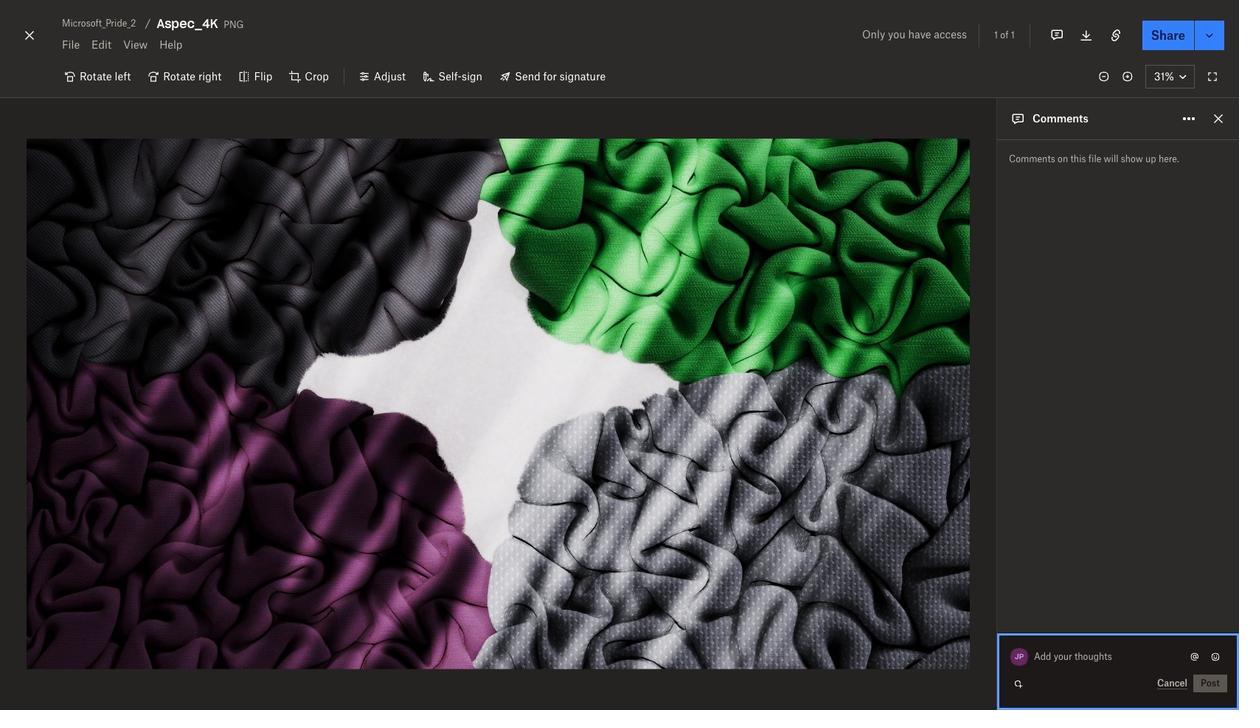 Task type: vqa. For each thing, say whether or not it's contained in the screenshot.
3rd Send email image from the bottom of the page
no



Task type: locate. For each thing, give the bounding box(es) containing it.
add your thoughts image
[[1036, 650, 1175, 666]]

aspec_4k.png image
[[27, 139, 971, 670], [27, 139, 971, 670]]

close right sidebar image
[[1210, 110, 1228, 128]]

Add your thoughts text field
[[1036, 646, 1187, 669]]

close image
[[21, 24, 38, 47]]



